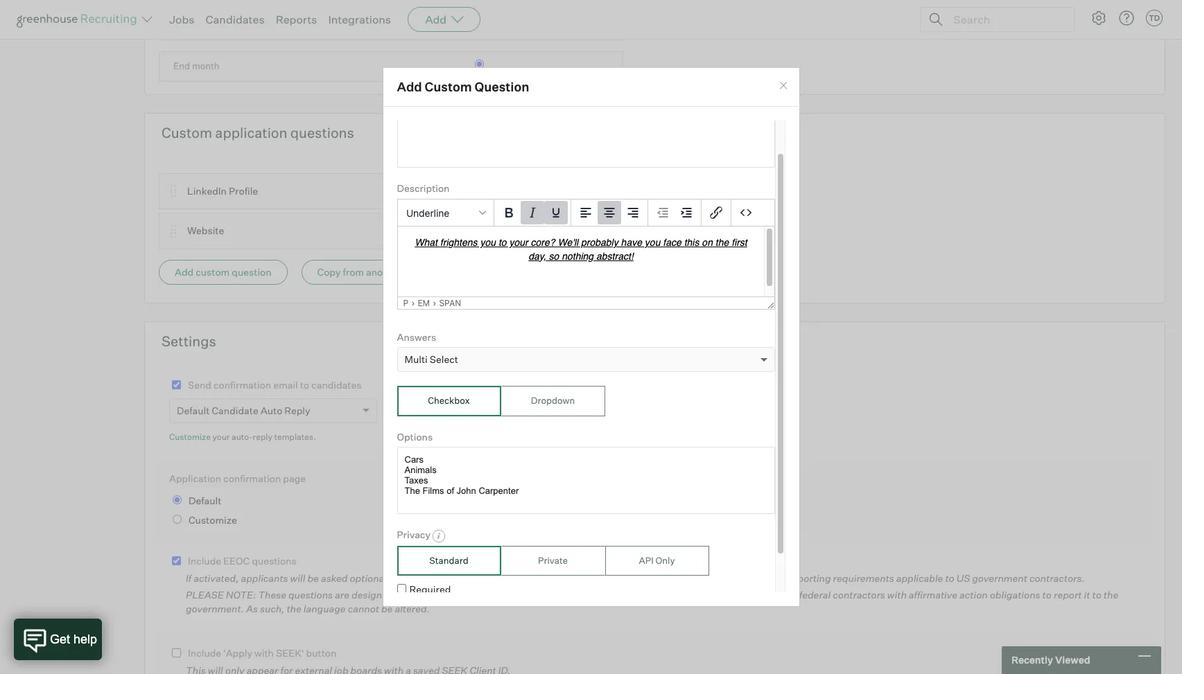 Task type: vqa. For each thing, say whether or not it's contained in the screenshot.
cannot
yes



Task type: describe. For each thing, give the bounding box(es) containing it.
0 vertical spatial applicants
[[241, 573, 288, 584]]

affirmative
[[909, 590, 958, 601]]

government.
[[186, 603, 244, 615]]

application
[[215, 124, 287, 141]]

add custom question
[[175, 266, 272, 278]]

multi
[[405, 354, 428, 366]]

default candidate auto reply option
[[177, 405, 310, 417]]

underline group
[[398, 200, 774, 227]]

api only option
[[605, 546, 709, 576]]

jobs
[[169, 12, 195, 26]]

0 horizontal spatial about
[[436, 573, 462, 584]]

templates.
[[274, 432, 316, 443]]

it
[[1084, 590, 1091, 601]]

checkbox option
[[397, 386, 501, 417]]

collect
[[407, 590, 437, 601]]

greenhouse recruiting image
[[17, 11, 141, 28]]

integrations link
[[328, 12, 391, 26]]

3 toolbar from the left
[[648, 200, 702, 227]]

copy from another job
[[317, 266, 418, 278]]

profile
[[229, 185, 258, 197]]

answers
[[397, 331, 436, 343]]

1 horizontal spatial eeoc
[[760, 573, 787, 584]]

note:
[[226, 590, 256, 601]]

reporting
[[789, 573, 831, 584]]

reports link
[[276, 12, 317, 26]]

integrations
[[328, 12, 391, 26]]

1 vertical spatial be
[[381, 603, 393, 615]]

end for end month
[[173, 60, 190, 72]]

demographic
[[439, 590, 500, 601]]

year
[[192, 20, 210, 31]]

will
[[290, 573, 305, 584]]

customize link
[[169, 432, 211, 443]]

asked
[[321, 573, 348, 584]]

add custom question
[[397, 79, 529, 94]]

add for add
[[425, 12, 447, 26]]

checkbox
[[428, 395, 470, 407]]

to right the email
[[300, 379, 309, 391]]

reply
[[253, 432, 273, 443]]

underline button
[[401, 201, 491, 225]]

add custom question dialog
[[382, 67, 800, 607]]

multi select
[[405, 354, 458, 366]]

certain
[[726, 573, 758, 584]]

contractors.
[[1030, 573, 1085, 584]]

td button
[[1144, 7, 1166, 29]]

include for include eeoc questions if activated, applicants will be asked optional questions about gender, race, veteran, and disability status to comply with certain eeoc reporting requirements applicable to us government contractors. please note: these questions are designed to collect demographic data about applicants in the format that is specifically required for federal contractors with affirmative action obligations to report it to the government. as such, the language cannot be altered.
[[188, 556, 221, 567]]

end month
[[173, 60, 220, 72]]

select
[[430, 354, 458, 366]]

p › em › span
[[403, 298, 461, 308]]

gender,
[[464, 573, 499, 584]]

Search text field
[[950, 9, 1062, 29]]

seek'
[[276, 648, 304, 660]]

span button
[[439, 298, 461, 308]]

if
[[186, 573, 192, 584]]

api
[[639, 555, 654, 566]]

such,
[[260, 603, 285, 615]]

reports
[[276, 12, 317, 26]]

dropdown
[[531, 395, 575, 407]]

1 › from the left
[[411, 298, 415, 308]]

add custom question button
[[159, 260, 287, 285]]

configure image
[[1091, 10, 1108, 26]]

format
[[629, 590, 660, 601]]

required
[[410, 584, 451, 596]]

api only
[[639, 555, 675, 566]]

add button
[[408, 7, 481, 32]]

altered.
[[395, 603, 430, 615]]

another
[[366, 266, 402, 278]]

Greatest Fear? text field
[[397, 101, 775, 168]]

your
[[213, 432, 230, 443]]

customize for customize
[[189, 514, 237, 526]]

question
[[232, 266, 272, 278]]

p button
[[403, 298, 409, 308]]

language
[[304, 603, 346, 615]]

auto
[[261, 405, 282, 417]]

email
[[273, 379, 298, 391]]

1 horizontal spatial about
[[524, 590, 551, 601]]

from
[[343, 266, 364, 278]]

requirements
[[833, 573, 894, 584]]

status
[[628, 573, 656, 584]]

specifically
[[692, 590, 742, 601]]

us
[[957, 573, 970, 584]]

options
[[397, 431, 433, 443]]

description
[[397, 183, 450, 194]]

'apply
[[223, 648, 252, 660]]

reply
[[285, 405, 310, 417]]

add for add custom question
[[397, 79, 422, 94]]

navigation inside the add custom question dialog
[[403, 298, 762, 308]]

comply
[[669, 573, 703, 584]]

only
[[656, 555, 675, 566]]

report
[[1054, 590, 1082, 601]]

is
[[682, 590, 690, 601]]

span
[[439, 298, 461, 308]]

dropdown option
[[501, 386, 605, 417]]

custom application questions
[[162, 124, 354, 141]]

td
[[1149, 13, 1160, 23]]

candidates
[[311, 379, 362, 391]]

button
[[306, 648, 337, 660]]

0 horizontal spatial eeoc
[[223, 556, 250, 567]]



Task type: locate. For each thing, give the bounding box(es) containing it.
1 vertical spatial end
[[173, 60, 190, 72]]

the right it
[[1104, 590, 1119, 601]]

eeoc up activated,
[[223, 556, 250, 567]]

to right it
[[1093, 590, 1102, 601]]

include for include 'apply with seek' button
[[188, 648, 221, 660]]

0 horizontal spatial the
[[287, 603, 302, 615]]

candidates
[[206, 12, 265, 26]]

applicable
[[897, 573, 943, 584]]

2 horizontal spatial the
[[1104, 590, 1119, 601]]

confirmation left page in the left bottom of the page
[[223, 473, 281, 485]]

customize left your
[[169, 432, 211, 443]]

custom up "linkedin"
[[162, 124, 212, 141]]

1 vertical spatial applicants
[[553, 590, 600, 601]]

0 horizontal spatial custom
[[162, 124, 212, 141]]

with left seek'
[[255, 648, 274, 660]]

1 horizontal spatial custom
[[425, 79, 472, 94]]

about down standard
[[436, 573, 462, 584]]

1 vertical spatial eeoc
[[760, 573, 787, 584]]

1 horizontal spatial with
[[705, 573, 724, 584]]

1 horizontal spatial ›
[[433, 298, 437, 308]]

add
[[425, 12, 447, 26], [397, 79, 422, 94], [175, 266, 194, 278]]

0 vertical spatial confirmation
[[214, 379, 271, 391]]

are
[[335, 590, 350, 601]]

toolbar
[[494, 200, 571, 227], [571, 200, 648, 227], [648, 200, 702, 227]]

questions
[[290, 124, 354, 141], [252, 556, 297, 567], [389, 573, 434, 584], [289, 590, 333, 601]]

eeoc
[[223, 556, 250, 567], [760, 573, 787, 584]]

1 horizontal spatial the
[[612, 590, 627, 601]]

1 vertical spatial confirmation
[[223, 473, 281, 485]]

customize for customize your auto-reply templates.
[[169, 432, 211, 443]]

auto-
[[232, 432, 253, 443]]

2 horizontal spatial with
[[888, 590, 907, 601]]

0 vertical spatial custom
[[425, 79, 472, 94]]

custom
[[196, 266, 230, 278]]

month
[[192, 60, 220, 72]]

question
[[475, 79, 529, 94]]

data
[[502, 590, 522, 601]]

for
[[785, 590, 797, 601]]

with down applicable
[[888, 590, 907, 601]]

default for default candidate auto reply
[[177, 405, 210, 417]]

to down contractors.
[[1043, 590, 1052, 601]]

1 end from the top
[[173, 20, 190, 31]]

Enter each option on a new line. text field
[[397, 447, 775, 515]]

default down application
[[189, 495, 222, 507]]

customize
[[169, 432, 211, 443], [189, 514, 237, 526]]

end for end year
[[173, 20, 190, 31]]

2 include from the top
[[188, 648, 221, 660]]

private
[[538, 555, 568, 566]]

default up customize 'link'
[[177, 405, 210, 417]]

be right will on the left bottom
[[308, 573, 319, 584]]

the right such,
[[287, 603, 302, 615]]

close image
[[778, 80, 789, 91]]

0 vertical spatial be
[[308, 573, 319, 584]]

veteran,
[[526, 573, 563, 584]]

in
[[602, 590, 610, 601]]

0 vertical spatial customize
[[169, 432, 211, 443]]

1 toolbar from the left
[[494, 200, 571, 227]]

include
[[188, 556, 221, 567], [188, 648, 221, 660]]

to left us
[[946, 573, 955, 584]]

end left "month"
[[173, 60, 190, 72]]

confirmation for application
[[223, 473, 281, 485]]

navigation
[[403, 298, 762, 308]]

1 horizontal spatial applicants
[[553, 590, 600, 601]]

confirmation up the default candidate auto reply option
[[214, 379, 271, 391]]

standard
[[429, 555, 469, 566]]

0 vertical spatial about
[[436, 573, 462, 584]]

federal
[[800, 590, 831, 601]]

as
[[246, 603, 258, 615]]

linkedin profile
[[187, 185, 258, 197]]

include 'apply with seek' button
[[188, 648, 337, 660]]

viewed
[[1055, 655, 1091, 667]]

about
[[436, 573, 462, 584], [524, 590, 551, 601]]

custom left question at the left of the page
[[425, 79, 472, 94]]

customize your auto-reply templates.
[[169, 432, 316, 443]]

confirmation for send
[[214, 379, 271, 391]]

0 horizontal spatial with
[[255, 648, 274, 660]]

1 vertical spatial include
[[188, 648, 221, 660]]

include up activated,
[[188, 556, 221, 567]]

applicants
[[241, 573, 288, 584], [553, 590, 600, 601]]

add for add custom question
[[175, 266, 194, 278]]

1 vertical spatial customize
[[189, 514, 237, 526]]

resize image
[[767, 302, 774, 309]]

confirmation
[[214, 379, 271, 391], [223, 473, 281, 485]]

with up specifically
[[705, 573, 724, 584]]

add inside popup button
[[425, 12, 447, 26]]

custom
[[425, 79, 472, 94], [162, 124, 212, 141]]

include left "'apply"
[[188, 648, 221, 660]]

applicants up these
[[241, 573, 288, 584]]

customize down application
[[189, 514, 237, 526]]

0 vertical spatial with
[[705, 573, 724, 584]]

obligations
[[990, 590, 1041, 601]]

application confirmation page
[[169, 473, 306, 485]]

candidate
[[212, 405, 258, 417]]

and
[[565, 573, 583, 584]]

the right in
[[612, 590, 627, 601]]

p
[[403, 298, 409, 308]]

0 vertical spatial default
[[177, 405, 210, 417]]

2 vertical spatial add
[[175, 266, 194, 278]]

to
[[300, 379, 309, 391], [658, 573, 667, 584], [946, 573, 955, 584], [396, 590, 405, 601], [1043, 590, 1052, 601], [1093, 590, 1102, 601]]

with
[[705, 573, 724, 584], [888, 590, 907, 601], [255, 648, 274, 660]]

that
[[662, 590, 680, 601]]

disability
[[585, 573, 626, 584]]

› right em button
[[433, 298, 437, 308]]

0 vertical spatial end
[[173, 20, 190, 31]]

recently
[[1012, 655, 1053, 667]]

add inside dialog
[[397, 79, 422, 94]]

race,
[[501, 573, 524, 584]]

send confirmation email to candidates
[[188, 379, 362, 391]]

None checkbox
[[172, 381, 181, 390], [172, 557, 181, 566], [172, 649, 181, 658], [172, 381, 181, 390], [172, 557, 181, 566], [172, 649, 181, 658]]

linkedin
[[187, 185, 227, 197]]

eeoc up "required"
[[760, 573, 787, 584]]

› right p button
[[411, 298, 415, 308]]

end left year
[[173, 20, 190, 31]]

multi select option
[[405, 354, 458, 366]]

1 vertical spatial with
[[888, 590, 907, 601]]

activated,
[[194, 573, 239, 584]]

end
[[173, 20, 190, 31], [173, 60, 190, 72]]

copy from another job button
[[301, 260, 434, 285]]

2 end from the top
[[173, 60, 190, 72]]

government
[[972, 573, 1028, 584]]

Required checkbox
[[397, 585, 406, 594]]

1 vertical spatial custom
[[162, 124, 212, 141]]

td button
[[1146, 10, 1163, 26]]

to up the altered.
[[396, 590, 405, 601]]

default for default
[[189, 495, 222, 507]]

recently viewed
[[1012, 655, 1091, 667]]

1 vertical spatial about
[[524, 590, 551, 601]]

application
[[169, 473, 221, 485]]

include inside 'include eeoc questions if activated, applicants will be asked optional questions about gender, race, veteran, and disability status to comply with certain eeoc reporting requirements applicable to us government contractors. please note: these questions are designed to collect demographic data about applicants in the format that is specifically required for federal contractors with affirmative action obligations to report it to the government. as such, the language cannot be altered.'
[[188, 556, 221, 567]]

2 toolbar from the left
[[571, 200, 648, 227]]

optional
[[350, 573, 387, 584]]

underline
[[406, 207, 449, 219]]

standard option
[[397, 546, 501, 576]]

0 vertical spatial include
[[188, 556, 221, 567]]

None radio
[[475, 19, 484, 28]]

0 horizontal spatial add
[[175, 266, 194, 278]]

0 horizontal spatial ›
[[411, 298, 415, 308]]

0 vertical spatial add
[[425, 12, 447, 26]]

2 vertical spatial with
[[255, 648, 274, 660]]

these
[[258, 590, 286, 601]]

applicants down and
[[553, 590, 600, 601]]

0 vertical spatial eeoc
[[223, 556, 250, 567]]

custom inside dialog
[[425, 79, 472, 94]]

privacy
[[397, 529, 431, 541]]

be down the designed
[[381, 603, 393, 615]]

about down veteran,
[[524, 590, 551, 601]]

send
[[188, 379, 211, 391]]

website
[[187, 225, 224, 237]]

to down "only"
[[658, 573, 667, 584]]

None radio
[[475, 60, 484, 69], [173, 496, 182, 505], [173, 515, 182, 524], [475, 60, 484, 69], [173, 496, 182, 505], [173, 515, 182, 524]]

designed
[[352, 590, 394, 601]]

1 vertical spatial default
[[189, 495, 222, 507]]

please
[[186, 590, 224, 601]]

em button
[[418, 298, 430, 308]]

private option
[[501, 546, 605, 576]]

cannot
[[348, 603, 379, 615]]

add inside "button"
[[175, 266, 194, 278]]

1 include from the top
[[188, 556, 221, 567]]

settings
[[162, 333, 216, 350]]

2 › from the left
[[433, 298, 437, 308]]

2 horizontal spatial add
[[425, 12, 447, 26]]

copy
[[317, 266, 341, 278]]

navigation containing p
[[403, 298, 762, 308]]

0 horizontal spatial applicants
[[241, 573, 288, 584]]

the
[[612, 590, 627, 601], [1104, 590, 1119, 601], [287, 603, 302, 615]]

1 vertical spatial add
[[397, 79, 422, 94]]

0 horizontal spatial be
[[308, 573, 319, 584]]

1 horizontal spatial be
[[381, 603, 393, 615]]

1 horizontal spatial add
[[397, 79, 422, 94]]



